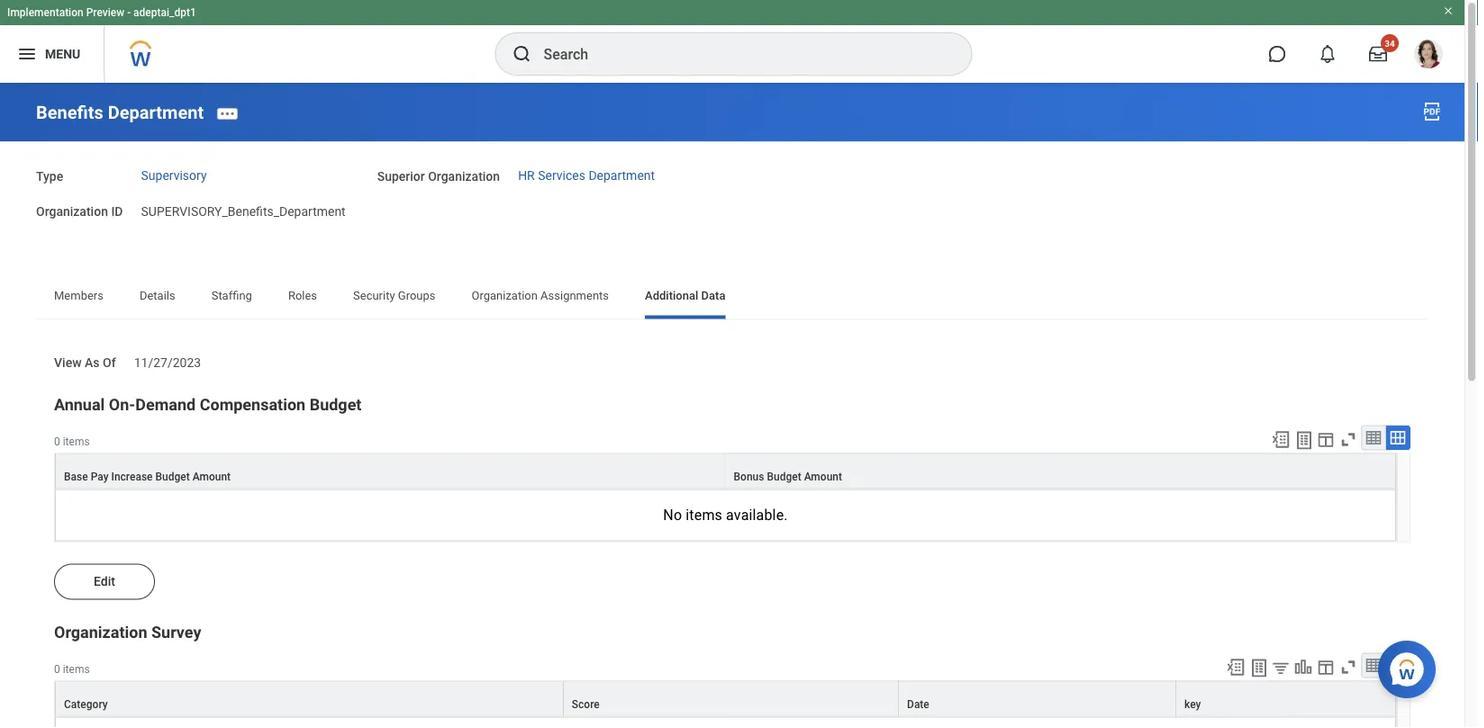 Task type: locate. For each thing, give the bounding box(es) containing it.
0 items up 'category' in the bottom left of the page
[[54, 664, 90, 676]]

organization down type
[[36, 204, 108, 219]]

items
[[63, 436, 90, 448], [686, 507, 723, 524], [63, 664, 90, 676]]

expand table image right fullscreen icon
[[1389, 657, 1407, 675]]

2 expand table image from the top
[[1389, 657, 1407, 675]]

1 expand table image from the top
[[1389, 429, 1407, 447]]

organization inside group
[[54, 624, 147, 642]]

0 items inside organization survey group
[[54, 664, 90, 676]]

0 down organization survey button on the left of page
[[54, 664, 60, 676]]

search image
[[511, 43, 533, 65]]

1 0 items from the top
[[54, 436, 90, 448]]

hr services department
[[518, 168, 655, 183]]

34
[[1385, 38, 1395, 49]]

0 inside organization survey group
[[54, 664, 60, 676]]

1 vertical spatial 0 items
[[54, 664, 90, 676]]

0 down annual
[[54, 436, 60, 448]]

budget right compensation
[[310, 396, 362, 414]]

toolbar inside annual on-demand compensation budget group
[[1263, 426, 1411, 454]]

2 0 items from the top
[[54, 664, 90, 676]]

tab list
[[36, 276, 1429, 320]]

budget right bonus
[[767, 471, 802, 483]]

0 vertical spatial toolbar
[[1263, 426, 1411, 454]]

0 vertical spatial expand table image
[[1389, 429, 1407, 447]]

base
[[64, 471, 88, 483]]

click to view/edit grid preferences image
[[1316, 430, 1336, 450]]

2 0 from the top
[[54, 664, 60, 676]]

benefits department main content
[[0, 83, 1465, 728]]

2 vertical spatial items
[[63, 664, 90, 676]]

-
[[127, 6, 131, 19]]

row for annual on-demand compensation budget
[[55, 454, 1397, 490]]

1 horizontal spatial amount
[[804, 471, 842, 483]]

row inside annual on-demand compensation budget group
[[55, 454, 1397, 490]]

items for organization survey
[[63, 664, 90, 676]]

1 horizontal spatial export to excel image
[[1271, 430, 1291, 450]]

tab list containing members
[[36, 276, 1429, 320]]

items up base
[[63, 436, 90, 448]]

row
[[55, 454, 1397, 490], [55, 682, 1397, 718]]

1 vertical spatial expand table image
[[1389, 657, 1407, 675]]

budget inside popup button
[[155, 471, 190, 483]]

0 items
[[54, 436, 90, 448], [54, 664, 90, 676]]

0 vertical spatial export to excel image
[[1271, 430, 1291, 450]]

items right no on the left bottom of the page
[[686, 507, 723, 524]]

budget inside popup button
[[767, 471, 802, 483]]

2 amount from the left
[[804, 471, 842, 483]]

toolbar for annual on-demand compensation budget
[[1263, 426, 1411, 454]]

notifications large image
[[1319, 45, 1337, 63]]

key
[[1185, 699, 1201, 711]]

close environment banner image
[[1443, 5, 1454, 16]]

0 horizontal spatial budget
[[155, 471, 190, 483]]

organization survey button
[[54, 624, 201, 642]]

organization assignments
[[472, 289, 609, 303]]

0 vertical spatial table image
[[1365, 429, 1383, 447]]

compensation
[[200, 396, 306, 414]]

view printable version (pdf) image
[[1422, 101, 1443, 123]]

budget right increase
[[155, 471, 190, 483]]

items for annual on-demand compensation budget
[[63, 436, 90, 448]]

1 vertical spatial table image
[[1365, 657, 1383, 675]]

base pay increase budget amount button
[[56, 455, 725, 489]]

row inside organization survey group
[[55, 682, 1397, 718]]

department
[[108, 102, 204, 123], [589, 168, 655, 183]]

1 vertical spatial items
[[686, 507, 723, 524]]

organization down edit button
[[54, 624, 147, 642]]

menu
[[45, 47, 80, 61]]

organization survey
[[54, 624, 201, 642]]

organization for organization assignments
[[472, 289, 538, 303]]

benefits department
[[36, 102, 204, 123]]

annual on-demand compensation budget group
[[54, 394, 1411, 543]]

expand table image
[[1389, 429, 1407, 447], [1389, 657, 1407, 675]]

items up 'category' in the bottom left of the page
[[63, 664, 90, 676]]

0 vertical spatial items
[[63, 436, 90, 448]]

organization
[[428, 170, 500, 184], [36, 204, 108, 219], [472, 289, 538, 303], [54, 624, 147, 642]]

budget
[[310, 396, 362, 414], [155, 471, 190, 483], [767, 471, 802, 483]]

demand
[[135, 396, 196, 414]]

bonus
[[734, 471, 764, 483]]

toolbar inside organization survey group
[[1218, 654, 1411, 682]]

expand table image right fullscreen image
[[1389, 429, 1407, 447]]

0
[[54, 436, 60, 448], [54, 664, 60, 676]]

security groups
[[353, 289, 436, 303]]

view
[[54, 356, 82, 371]]

0 items inside annual on-demand compensation budget group
[[54, 436, 90, 448]]

as
[[85, 356, 100, 371]]

1 table image from the top
[[1365, 429, 1383, 447]]

1 row from the top
[[55, 454, 1397, 490]]

annual
[[54, 396, 105, 414]]

1 vertical spatial export to excel image
[[1226, 658, 1246, 678]]

0 horizontal spatial export to excel image
[[1226, 658, 1246, 678]]

2 horizontal spatial budget
[[767, 471, 802, 483]]

organization left hr
[[428, 170, 500, 184]]

export to excel image inside annual on-demand compensation budget group
[[1271, 430, 1291, 450]]

export to excel image
[[1271, 430, 1291, 450], [1226, 658, 1246, 678]]

1 horizontal spatial department
[[589, 168, 655, 183]]

table image for second the expand table icon from the top
[[1365, 657, 1383, 675]]

amount inside bonus budget amount popup button
[[804, 471, 842, 483]]

hr services department link
[[518, 168, 655, 183]]

organization left assignments
[[472, 289, 538, 303]]

0 vertical spatial 0 items
[[54, 436, 90, 448]]

menu banner
[[0, 0, 1465, 83]]

amount
[[193, 471, 231, 483], [804, 471, 842, 483]]

pay
[[91, 471, 109, 483]]

1 vertical spatial toolbar
[[1218, 654, 1411, 682]]

tab list inside benefits department main content
[[36, 276, 1429, 320]]

0 vertical spatial row
[[55, 454, 1397, 490]]

no
[[663, 507, 682, 524]]

0 horizontal spatial amount
[[193, 471, 231, 483]]

amount inside base pay increase budget amount popup button
[[193, 471, 231, 483]]

0 inside annual on-demand compensation budget group
[[54, 436, 60, 448]]

row containing category
[[55, 682, 1397, 718]]

2 table image from the top
[[1365, 657, 1383, 675]]

1 vertical spatial 0
[[54, 664, 60, 676]]

export to worksheets image
[[1294, 430, 1315, 452]]

export to excel image left export to worksheets image
[[1271, 430, 1291, 450]]

table image
[[1365, 429, 1383, 447], [1365, 657, 1383, 675]]

increase
[[111, 471, 153, 483]]

organization for organization survey
[[54, 624, 147, 642]]

row for organization survey
[[55, 682, 1397, 718]]

menu button
[[0, 25, 104, 83]]

0 items for annual on-demand compensation budget
[[54, 436, 90, 448]]

justify image
[[16, 43, 38, 65]]

table image right fullscreen icon
[[1365, 657, 1383, 675]]

of
[[103, 356, 116, 371]]

edit
[[94, 575, 115, 590]]

1 amount from the left
[[193, 471, 231, 483]]

amount down the annual on-demand compensation budget button
[[193, 471, 231, 483]]

export to excel image left export to worksheets icon at the bottom right
[[1226, 658, 1246, 678]]

edit button
[[54, 565, 155, 601]]

11/27/2023
[[134, 356, 201, 371]]

table image right fullscreen image
[[1365, 429, 1383, 447]]

1 vertical spatial row
[[55, 682, 1397, 718]]

0 items up base
[[54, 436, 90, 448]]

toolbar
[[1263, 426, 1411, 454], [1218, 654, 1411, 682]]

organization for organization id
[[36, 204, 108, 219]]

2 row from the top
[[55, 682, 1397, 718]]

row containing base pay increase budget amount
[[55, 454, 1397, 490]]

fullscreen image
[[1339, 658, 1359, 678]]

inbox large image
[[1369, 45, 1387, 63]]

department right services
[[589, 168, 655, 183]]

0 horizontal spatial department
[[108, 102, 204, 123]]

0 vertical spatial department
[[108, 102, 204, 123]]

export to excel image inside organization survey group
[[1226, 658, 1246, 678]]

additional data
[[645, 289, 726, 303]]

category button
[[56, 683, 563, 717]]

amount right bonus
[[804, 471, 842, 483]]

click to view/edit grid preferences image
[[1316, 658, 1336, 678]]

department up the supervisory
[[108, 102, 204, 123]]

0 vertical spatial 0
[[54, 436, 60, 448]]

1 0 from the top
[[54, 436, 60, 448]]

implementation
[[7, 6, 84, 19]]

items inside organization survey group
[[63, 664, 90, 676]]



Task type: describe. For each thing, give the bounding box(es) containing it.
category
[[64, 699, 108, 711]]

0 for annual on-demand compensation budget
[[54, 436, 60, 448]]

data
[[701, 289, 726, 303]]

annual on-demand compensation budget
[[54, 396, 362, 414]]

available.
[[726, 507, 788, 524]]

34 button
[[1359, 34, 1399, 74]]

date
[[907, 699, 930, 711]]

expand table image inside annual on-demand compensation budget group
[[1389, 429, 1407, 447]]

members
[[54, 289, 104, 303]]

additional
[[645, 289, 699, 303]]

export to excel image for organization survey
[[1226, 658, 1246, 678]]

benefits department link
[[36, 102, 204, 123]]

score
[[572, 699, 600, 711]]

implementation preview -   adeptai_dpt1
[[7, 6, 196, 19]]

survey
[[151, 624, 201, 642]]

security
[[353, 289, 395, 303]]

hr
[[518, 168, 535, 183]]

roles
[[288, 289, 317, 303]]

superior organization
[[377, 170, 500, 184]]

profile logan mcneil image
[[1415, 40, 1443, 72]]

0 items for organization survey
[[54, 664, 90, 676]]

bonus budget amount
[[734, 471, 842, 483]]

organization survey group
[[54, 622, 1411, 728]]

view as of element
[[134, 345, 201, 372]]

supervisory
[[141, 168, 207, 183]]

1 vertical spatial department
[[589, 168, 655, 183]]

id
[[111, 204, 123, 219]]

assignments
[[541, 289, 609, 303]]

preview
[[86, 6, 124, 19]]

no items available.
[[663, 507, 788, 524]]

score button
[[564, 683, 898, 717]]

on-
[[109, 396, 135, 414]]

superior
[[377, 170, 425, 184]]

services
[[538, 168, 586, 183]]

1 horizontal spatial budget
[[310, 396, 362, 414]]

groups
[[398, 289, 436, 303]]

bonus budget amount button
[[726, 455, 1396, 489]]

adeptai_dpt1
[[133, 6, 196, 19]]

select to filter grid data image
[[1271, 659, 1291, 678]]

supervisory link
[[141, 168, 207, 183]]

base pay increase budget amount
[[64, 471, 231, 483]]

benefits
[[36, 102, 103, 123]]

supervisory_benefits_department
[[141, 204, 346, 219]]

details
[[140, 289, 175, 303]]

table image for the expand table icon in annual on-demand compensation budget group
[[1365, 429, 1383, 447]]

staffing
[[211, 289, 252, 303]]

key button
[[1177, 683, 1396, 717]]

date button
[[899, 683, 1176, 717]]

Search Workday  search field
[[544, 34, 935, 74]]

type
[[36, 170, 63, 184]]

0 for organization survey
[[54, 664, 60, 676]]

view as of
[[54, 356, 116, 371]]

annual on-demand compensation budget button
[[54, 396, 362, 414]]

fullscreen image
[[1339, 430, 1359, 450]]

expand/collapse chart image
[[1294, 658, 1314, 678]]

organization id
[[36, 204, 123, 219]]

toolbar for organization survey
[[1218, 654, 1411, 682]]

export to excel image for annual on-demand compensation budget
[[1271, 430, 1291, 450]]

export to worksheets image
[[1249, 658, 1270, 680]]



Task type: vqa. For each thing, say whether or not it's contained in the screenshot.
the 10/28/2021
no



